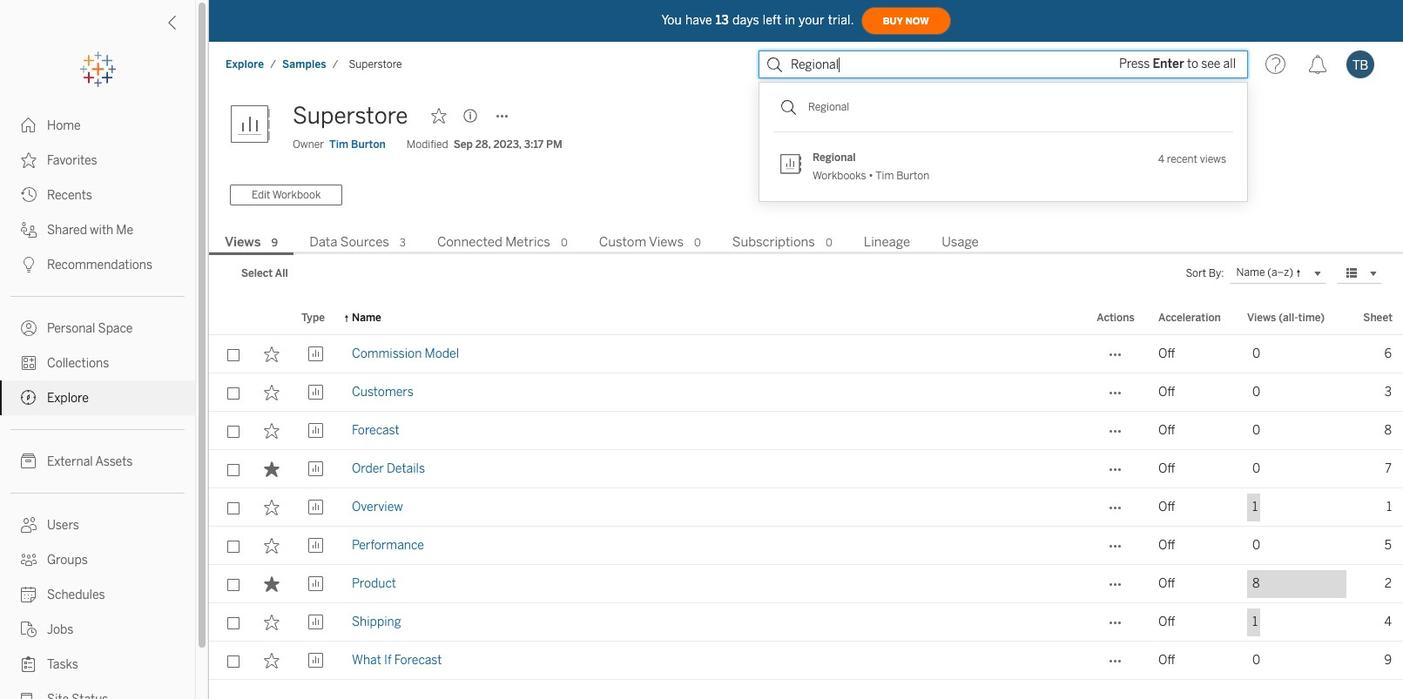 Task type: vqa. For each thing, say whether or not it's contained in the screenshot.


Task type: describe. For each thing, give the bounding box(es) containing it.
sep
[[454, 139, 473, 151]]

9 by text only_f5he34f image from the top
[[21, 692, 37, 700]]

6
[[1385, 347, 1393, 362]]

samples
[[282, 58, 327, 71]]

select
[[241, 268, 273, 280]]

personal space link
[[0, 311, 195, 346]]

edit workbook button
[[230, 185, 343, 206]]

pm
[[547, 139, 563, 151]]

model
[[425, 347, 459, 362]]

you
[[662, 13, 682, 27]]

0 for 5
[[1253, 539, 1261, 553]]

trial.
[[828, 13, 855, 27]]

by text only_f5he34f image for recents
[[21, 187, 37, 203]]

recent
[[1168, 153, 1198, 165]]

by text only_f5he34f image for users
[[21, 518, 37, 533]]

off for 3
[[1159, 385, 1176, 400]]

overview link
[[352, 489, 403, 527]]

home link
[[0, 108, 195, 143]]

9 inside the sub-spaces tab list
[[271, 237, 278, 249]]

recommendations link
[[0, 247, 195, 282]]

users link
[[0, 508, 195, 543]]

view image for product
[[308, 577, 324, 593]]

0 horizontal spatial explore link
[[0, 381, 195, 416]]

with
[[90, 223, 113, 238]]

edit workbook
[[252, 189, 321, 201]]

groups
[[47, 553, 88, 568]]

row containing customers
[[209, 374, 1404, 412]]

view image for overview
[[308, 500, 324, 516]]

recommendations
[[47, 258, 153, 273]]

0 for 8
[[1253, 423, 1261, 438]]

list view image
[[1345, 266, 1360, 281]]

product
[[352, 577, 396, 592]]

workbook
[[272, 189, 321, 201]]

tim inside superstore main content
[[329, 139, 349, 151]]

performance
[[352, 539, 424, 553]]

by text only_f5he34f image for favorites
[[21, 153, 37, 168]]

shared with me link
[[0, 213, 195, 247]]

personal space
[[47, 322, 133, 336]]

1 vertical spatial regional
[[813, 152, 856, 164]]

lineage
[[864, 234, 911, 250]]

superstore element
[[344, 58, 408, 71]]

days
[[733, 13, 760, 27]]

home
[[47, 119, 81, 133]]

by text only_f5he34f image for external assets
[[21, 454, 37, 470]]

1 / from the left
[[270, 58, 276, 71]]

row containing performance
[[209, 527, 1404, 566]]

data
[[310, 234, 338, 250]]

row containing overview
[[209, 489, 1404, 527]]

regional link
[[774, 93, 1234, 121]]

in
[[785, 13, 796, 27]]

type
[[302, 312, 325, 324]]

off for 5
[[1159, 539, 1176, 553]]

views (all-time)
[[1248, 312, 1326, 324]]

forecast link
[[352, 412, 400, 451]]

commission
[[352, 347, 422, 362]]

space
[[98, 322, 133, 336]]

actions
[[1097, 312, 1135, 324]]

what if forecast
[[352, 654, 442, 668]]

view image for commission model
[[308, 347, 324, 362]]

0 horizontal spatial 8
[[1253, 577, 1261, 592]]

samples link
[[281, 58, 327, 71]]

what
[[352, 654, 382, 668]]

order
[[352, 462, 384, 477]]

assets
[[95, 455, 133, 470]]

owner tim burton
[[293, 139, 386, 151]]

time)
[[1299, 312, 1326, 324]]

you have 13 days left in your trial.
[[662, 13, 855, 27]]

0 for 7
[[1253, 462, 1261, 477]]

shared
[[47, 223, 87, 238]]

by text only_f5he34f image for recommendations
[[21, 257, 37, 273]]

sheet
[[1364, 312, 1393, 324]]

explore / samples /
[[226, 58, 339, 71]]

modified
[[407, 139, 449, 151]]

recents
[[47, 188, 92, 203]]

sub-spaces tab list
[[209, 233, 1404, 255]]

row containing order details
[[209, 451, 1404, 489]]

name for name (a–z)
[[1237, 267, 1266, 279]]

custom
[[599, 234, 647, 250]]

off for 7
[[1159, 462, 1176, 477]]

4 recent views
[[1159, 153, 1227, 165]]

all
[[275, 268, 288, 280]]

28,
[[476, 139, 491, 151]]

(a–z)
[[1268, 267, 1294, 279]]

your
[[799, 13, 825, 27]]

have
[[686, 13, 713, 27]]

commission model
[[352, 347, 459, 362]]

0 for 3
[[1253, 385, 1261, 400]]

off for 6
[[1159, 347, 1176, 362]]

product link
[[352, 566, 396, 604]]

explore for explore / samples /
[[226, 58, 264, 71]]

workbook image
[[230, 98, 282, 151]]

sort
[[1186, 268, 1207, 280]]

performance link
[[352, 527, 424, 566]]

view image for forecast
[[308, 423, 324, 439]]

sort by:
[[1186, 268, 1225, 280]]

3:17
[[524, 139, 544, 151]]

by text only_f5he34f image for groups
[[21, 553, 37, 568]]

now
[[906, 15, 930, 27]]

name (a–z)
[[1237, 267, 1294, 279]]

grid containing commission model
[[209, 302, 1404, 700]]

0 vertical spatial superstore
[[349, 58, 402, 71]]

2
[[1385, 577, 1393, 592]]

subscriptions
[[733, 234, 816, 250]]

4 for 4
[[1385, 615, 1393, 630]]

jobs
[[47, 623, 73, 638]]

burton inside superstore main content
[[351, 139, 386, 151]]

1 for 4
[[1253, 615, 1258, 630]]

explore for explore
[[47, 391, 89, 406]]

name (a–z) button
[[1230, 263, 1327, 284]]

shipping link
[[352, 604, 401, 642]]

1 horizontal spatial views
[[649, 234, 684, 250]]



Task type: locate. For each thing, give the bounding box(es) containing it.
tim right owner
[[329, 139, 349, 151]]

view image
[[308, 347, 324, 362], [308, 385, 324, 401], [308, 423, 324, 439], [308, 462, 324, 478], [308, 500, 324, 516], [308, 577, 324, 593], [308, 654, 324, 669]]

view image left overview link
[[308, 500, 324, 516]]

0 horizontal spatial 9
[[271, 237, 278, 249]]

7 row from the top
[[209, 566, 1404, 604]]

by text only_f5he34f image left jobs
[[21, 622, 37, 638]]

by text only_f5he34f image inside recommendations link
[[21, 257, 37, 273]]

tim right the •
[[876, 170, 895, 182]]

3 inside the sub-spaces tab list
[[400, 237, 406, 249]]

favorites
[[47, 153, 97, 168]]

tim inside search results list box
[[876, 170, 895, 182]]

1 vertical spatial superstore
[[293, 102, 408, 130]]

1 horizontal spatial /
[[333, 58, 339, 71]]

0 vertical spatial 3
[[400, 237, 406, 249]]

regional
[[809, 101, 850, 113], [813, 152, 856, 164]]

6 off from the top
[[1159, 539, 1176, 553]]

off for 1
[[1159, 500, 1176, 515]]

6 view image from the top
[[308, 577, 324, 593]]

what if forecast link
[[352, 642, 442, 681]]

personal
[[47, 322, 95, 336]]

search results list box
[[760, 83, 1248, 201]]

left
[[763, 13, 782, 27]]

2 view image from the top
[[308, 615, 324, 631]]

1 vertical spatial burton
[[897, 170, 930, 182]]

tasks
[[47, 658, 78, 673]]

by:
[[1209, 268, 1225, 280]]

2 / from the left
[[333, 58, 339, 71]]

0 horizontal spatial burton
[[351, 139, 386, 151]]

1 by text only_f5he34f image from the top
[[21, 187, 37, 203]]

0 vertical spatial tim
[[329, 139, 349, 151]]

6 row from the top
[[209, 527, 1404, 566]]

name
[[1237, 267, 1266, 279], [352, 312, 382, 324]]

7
[[1386, 462, 1393, 477]]

by text only_f5he34f image for tasks
[[21, 657, 37, 673]]

by text only_f5he34f image down tasks link
[[21, 692, 37, 700]]

1 by text only_f5he34f image from the top
[[21, 118, 37, 133]]

9 down 2
[[1385, 654, 1393, 668]]

select all
[[241, 268, 288, 280]]

schedules link
[[0, 578, 195, 613]]

1 vertical spatial 9
[[1385, 654, 1393, 668]]

by text only_f5he34f image for collections
[[21, 356, 37, 371]]

name for name
[[352, 312, 382, 324]]

1 horizontal spatial explore link
[[225, 58, 265, 71]]

1 vertical spatial 8
[[1253, 577, 1261, 592]]

forecast
[[352, 423, 400, 438], [395, 654, 442, 668]]

row group
[[209, 335, 1404, 681]]

off for 2
[[1159, 577, 1176, 592]]

by text only_f5he34f image inside groups link
[[21, 553, 37, 568]]

recents link
[[0, 178, 195, 213]]

connected
[[437, 234, 503, 250]]

details
[[387, 462, 425, 477]]

collections link
[[0, 346, 195, 381]]

tasks link
[[0, 648, 195, 682]]

external
[[47, 455, 93, 470]]

view image for order details
[[308, 462, 324, 478]]

0 vertical spatial regional
[[809, 101, 850, 113]]

5 by text only_f5he34f image from the top
[[21, 553, 37, 568]]

view image left shipping link
[[308, 615, 324, 631]]

0 vertical spatial 8
[[1385, 423, 1393, 438]]

1 vertical spatial explore link
[[0, 381, 195, 416]]

3 down 6
[[1385, 385, 1393, 400]]

view image for customers
[[308, 385, 324, 401]]

row
[[209, 335, 1404, 374], [209, 374, 1404, 412], [209, 412, 1404, 451], [209, 451, 1404, 489], [209, 489, 1404, 527], [209, 527, 1404, 566], [209, 566, 1404, 604], [209, 604, 1404, 642], [209, 642, 1404, 681]]

1 vertical spatial forecast
[[395, 654, 442, 668]]

explore link down collections
[[0, 381, 195, 416]]

view image for what if forecast
[[308, 654, 324, 669]]

2 row from the top
[[209, 374, 1404, 412]]

0 horizontal spatial explore
[[47, 391, 89, 406]]

/
[[270, 58, 276, 71], [333, 58, 339, 71]]

explore link left samples link
[[225, 58, 265, 71]]

1 off from the top
[[1159, 347, 1176, 362]]

by text only_f5he34f image left schedules
[[21, 587, 37, 603]]

by text only_f5he34f image for shared with me
[[21, 222, 37, 238]]

by text only_f5he34f image left users at the bottom of page
[[21, 518, 37, 533]]

name inside dropdown button
[[1237, 267, 1266, 279]]

4 for 4 recent views
[[1159, 153, 1165, 165]]

/ right samples link
[[333, 58, 339, 71]]

data sources
[[310, 234, 389, 250]]

usage
[[942, 234, 979, 250]]

Search for views, metrics, workbooks, and more text field
[[759, 51, 1249, 78]]

0 vertical spatial explore link
[[225, 58, 265, 71]]

1 for 1
[[1253, 500, 1258, 515]]

1 horizontal spatial explore
[[226, 58, 264, 71]]

by text only_f5he34f image left personal
[[21, 321, 37, 336]]

by text only_f5he34f image for personal space
[[21, 321, 37, 336]]

views up select
[[225, 234, 261, 250]]

0 vertical spatial explore
[[226, 58, 264, 71]]

burton right the •
[[897, 170, 930, 182]]

explore left samples link
[[226, 58, 264, 71]]

by text only_f5he34f image down collections link
[[21, 390, 37, 406]]

0 vertical spatial 4
[[1159, 153, 1165, 165]]

5 view image from the top
[[308, 500, 324, 516]]

0 vertical spatial view image
[[308, 539, 324, 554]]

1
[[1253, 500, 1258, 515], [1387, 500, 1393, 515], [1253, 615, 1258, 630]]

7 view image from the top
[[308, 654, 324, 669]]

name left (a–z)
[[1237, 267, 1266, 279]]

edit
[[252, 189, 270, 201]]

4 row from the top
[[209, 451, 1404, 489]]

3 row from the top
[[209, 412, 1404, 451]]

view image left order
[[308, 462, 324, 478]]

4 by text only_f5he34f image from the top
[[21, 356, 37, 371]]

1 vertical spatial name
[[352, 312, 382, 324]]

4 left recent
[[1159, 153, 1165, 165]]

by text only_f5he34f image inside tasks link
[[21, 657, 37, 673]]

5 off from the top
[[1159, 500, 1176, 515]]

off for 4
[[1159, 615, 1176, 630]]

8 off from the top
[[1159, 615, 1176, 630]]

workbooks • tim burton
[[813, 170, 930, 182]]

view image left performance link
[[308, 539, 324, 554]]

navigation panel element
[[0, 52, 195, 700]]

metrics
[[506, 234, 551, 250]]

by text only_f5he34f image inside jobs link
[[21, 622, 37, 638]]

1 row from the top
[[209, 335, 1404, 374]]

groups link
[[0, 543, 195, 578]]

buy
[[883, 15, 904, 27]]

3 right sources
[[400, 237, 406, 249]]

1 horizontal spatial 9
[[1385, 654, 1393, 668]]

by text only_f5he34f image inside home link
[[21, 118, 37, 133]]

by text only_f5he34f image inside recents link
[[21, 187, 37, 203]]

4 by text only_f5he34f image from the top
[[21, 390, 37, 406]]

owner
[[293, 139, 324, 151]]

view image left product link
[[308, 577, 324, 593]]

schedules
[[47, 588, 105, 603]]

3 by text only_f5he34f image from the top
[[21, 321, 37, 336]]

5 by text only_f5he34f image from the top
[[21, 454, 37, 470]]

0 horizontal spatial 4
[[1159, 153, 1165, 165]]

customers link
[[352, 374, 414, 412]]

3
[[400, 237, 406, 249], [1385, 385, 1393, 400]]

6 by text only_f5he34f image from the top
[[21, 518, 37, 533]]

acceleration
[[1159, 312, 1222, 324]]

2 view image from the top
[[308, 385, 324, 401]]

by text only_f5he34f image left favorites
[[21, 153, 37, 168]]

by text only_f5he34f image left home
[[21, 118, 37, 133]]

forecast right if at the left bottom of page
[[395, 654, 442, 668]]

shipping
[[352, 615, 401, 630]]

view image left what
[[308, 654, 324, 669]]

0 vertical spatial 9
[[271, 237, 278, 249]]

0 horizontal spatial /
[[270, 58, 276, 71]]

0 horizontal spatial 3
[[400, 237, 406, 249]]

2 by text only_f5he34f image from the top
[[21, 153, 37, 168]]

by text only_f5he34f image for home
[[21, 118, 37, 133]]

by text only_f5he34f image for jobs
[[21, 622, 37, 638]]

superstore
[[349, 58, 402, 71], [293, 102, 408, 130]]

views left (all-
[[1248, 312, 1277, 324]]

by text only_f5he34f image
[[21, 187, 37, 203], [21, 222, 37, 238], [21, 257, 37, 273], [21, 390, 37, 406], [21, 553, 37, 568], [21, 587, 37, 603]]

jobs link
[[0, 613, 195, 648]]

burton left "modified"
[[351, 139, 386, 151]]

7 by text only_f5he34f image from the top
[[21, 622, 37, 638]]

view image down type at the top
[[308, 347, 324, 362]]

by text only_f5he34f image left groups
[[21, 553, 37, 568]]

3 by text only_f5he34f image from the top
[[21, 257, 37, 273]]

off
[[1159, 347, 1176, 362], [1159, 385, 1176, 400], [1159, 423, 1176, 438], [1159, 462, 1176, 477], [1159, 500, 1176, 515], [1159, 539, 1176, 553], [1159, 577, 1176, 592], [1159, 615, 1176, 630], [1159, 654, 1176, 668]]

by text only_f5he34f image inside schedules link
[[21, 587, 37, 603]]

0 for 6
[[1253, 347, 1261, 362]]

off for 8
[[1159, 423, 1176, 438]]

9 inside 'row'
[[1385, 654, 1393, 668]]

1 horizontal spatial name
[[1237, 267, 1266, 279]]

by text only_f5he34f image for explore
[[21, 390, 37, 406]]

5 row from the top
[[209, 489, 1404, 527]]

4 off from the top
[[1159, 462, 1176, 477]]

1 horizontal spatial 4
[[1385, 615, 1393, 630]]

me
[[116, 223, 133, 238]]

connected metrics
[[437, 234, 551, 250]]

7 off from the top
[[1159, 577, 1176, 592]]

1 horizontal spatial 3
[[1385, 385, 1393, 400]]

4 down 2
[[1385, 615, 1393, 630]]

5
[[1386, 539, 1393, 553]]

tim burton link
[[329, 137, 386, 153]]

4 inside 'row'
[[1385, 615, 1393, 630]]

by text only_f5he34f image for schedules
[[21, 587, 37, 603]]

0 vertical spatial name
[[1237, 267, 1266, 279]]

view image for shipping
[[308, 615, 324, 631]]

explore down collections
[[47, 391, 89, 406]]

4 inside search results list box
[[1159, 153, 1165, 165]]

0 horizontal spatial tim
[[329, 139, 349, 151]]

2023,
[[494, 139, 522, 151]]

name up commission
[[352, 312, 382, 324]]

by text only_f5he34f image inside "favorites" link
[[21, 153, 37, 168]]

row containing commission model
[[209, 335, 1404, 374]]

burton
[[351, 139, 386, 151], [897, 170, 930, 182]]

overview
[[352, 500, 403, 515]]

by text only_f5he34f image left external at the left
[[21, 454, 37, 470]]

3 off from the top
[[1159, 423, 1176, 438]]

tim
[[329, 139, 349, 151], [876, 170, 895, 182]]

by text only_f5he34f image inside personal space link
[[21, 321, 37, 336]]

2 horizontal spatial views
[[1248, 312, 1277, 324]]

1 horizontal spatial 8
[[1385, 423, 1393, 438]]

2 off from the top
[[1159, 385, 1176, 400]]

grid
[[209, 302, 1404, 700]]

view image left the forecast link at bottom
[[308, 423, 324, 439]]

1 vertical spatial explore
[[47, 391, 89, 406]]

off for 9
[[1159, 654, 1176, 668]]

shared with me
[[47, 223, 133, 238]]

1 view image from the top
[[308, 539, 324, 554]]

by text only_f5he34f image inside external assets link
[[21, 454, 37, 470]]

external assets
[[47, 455, 133, 470]]

1 vertical spatial 4
[[1385, 615, 1393, 630]]

select all button
[[230, 263, 300, 284]]

superstore main content
[[209, 87, 1404, 700]]

row containing forecast
[[209, 412, 1404, 451]]

customers
[[352, 385, 414, 400]]

by text only_f5he34f image left recents
[[21, 187, 37, 203]]

views for views (all-time)
[[1248, 312, 1277, 324]]

by text only_f5he34f image left the shared at the top left of the page
[[21, 222, 37, 238]]

row containing shipping
[[209, 604, 1404, 642]]

6 by text only_f5he34f image from the top
[[21, 587, 37, 603]]

1 horizontal spatial tim
[[876, 170, 895, 182]]

1 vertical spatial view image
[[308, 615, 324, 631]]

4 view image from the top
[[308, 462, 324, 478]]

0 horizontal spatial views
[[225, 234, 261, 250]]

view image left customers link
[[308, 385, 324, 401]]

1 horizontal spatial burton
[[897, 170, 930, 182]]

row containing product
[[209, 566, 1404, 604]]

superstore right samples link
[[349, 58, 402, 71]]

by text only_f5he34f image left collections
[[21, 356, 37, 371]]

external assets link
[[0, 444, 195, 479]]

by text only_f5he34f image left tasks
[[21, 657, 37, 673]]

8 row from the top
[[209, 604, 1404, 642]]

1 view image from the top
[[308, 347, 324, 362]]

/ left samples link
[[270, 58, 276, 71]]

modified sep 28, 2023, 3:17 pm
[[407, 139, 563, 151]]

by text only_f5he34f image left recommendations
[[21, 257, 37, 273]]

9 up all
[[271, 237, 278, 249]]

4
[[1159, 153, 1165, 165], [1385, 615, 1393, 630]]

row group containing commission model
[[209, 335, 1404, 681]]

forecast down customers link
[[352, 423, 400, 438]]

collections
[[47, 356, 109, 371]]

view image for performance
[[308, 539, 324, 554]]

views for views
[[225, 234, 261, 250]]

view image
[[308, 539, 324, 554], [308, 615, 324, 631]]

1 vertical spatial tim
[[876, 170, 895, 182]]

views right custom
[[649, 234, 684, 250]]

superstore inside main content
[[293, 102, 408, 130]]

9 off from the top
[[1159, 654, 1176, 668]]

main navigation. press the up and down arrow keys to access links. element
[[0, 108, 195, 700]]

if
[[384, 654, 392, 668]]

views
[[1201, 153, 1227, 165]]

by text only_f5he34f image inside users link
[[21, 518, 37, 533]]

users
[[47, 519, 79, 533]]

0 vertical spatial burton
[[351, 139, 386, 151]]

row containing what if forecast
[[209, 642, 1404, 681]]

workbooks
[[813, 170, 867, 182]]

0
[[561, 237, 568, 249], [695, 237, 701, 249], [826, 237, 833, 249], [1253, 347, 1261, 362], [1253, 385, 1261, 400], [1253, 423, 1261, 438], [1253, 462, 1261, 477], [1253, 539, 1261, 553], [1253, 654, 1261, 668]]

explore
[[226, 58, 264, 71], [47, 391, 89, 406]]

by text only_f5he34f image inside collections link
[[21, 356, 37, 371]]

by text only_f5he34f image
[[21, 118, 37, 133], [21, 153, 37, 168], [21, 321, 37, 336], [21, 356, 37, 371], [21, 454, 37, 470], [21, 518, 37, 533], [21, 622, 37, 638], [21, 657, 37, 673], [21, 692, 37, 700]]

views
[[225, 234, 261, 250], [649, 234, 684, 250], [1248, 312, 1277, 324]]

explore inside main navigation. press the up and down arrow keys to access links. element
[[47, 391, 89, 406]]

3 view image from the top
[[308, 423, 324, 439]]

0 horizontal spatial name
[[352, 312, 382, 324]]

3 inside 'row'
[[1385, 385, 1393, 400]]

order details link
[[352, 451, 425, 489]]

1 vertical spatial 3
[[1385, 385, 1393, 400]]

0 vertical spatial forecast
[[352, 423, 400, 438]]

by text only_f5he34f image inside shared with me link
[[21, 222, 37, 238]]

9 row from the top
[[209, 642, 1404, 681]]

burton inside search results list box
[[897, 170, 930, 182]]

8 by text only_f5he34f image from the top
[[21, 657, 37, 673]]

0 for 9
[[1253, 654, 1261, 668]]

superstore up tim burton link
[[293, 102, 408, 130]]

2 by text only_f5he34f image from the top
[[21, 222, 37, 238]]



